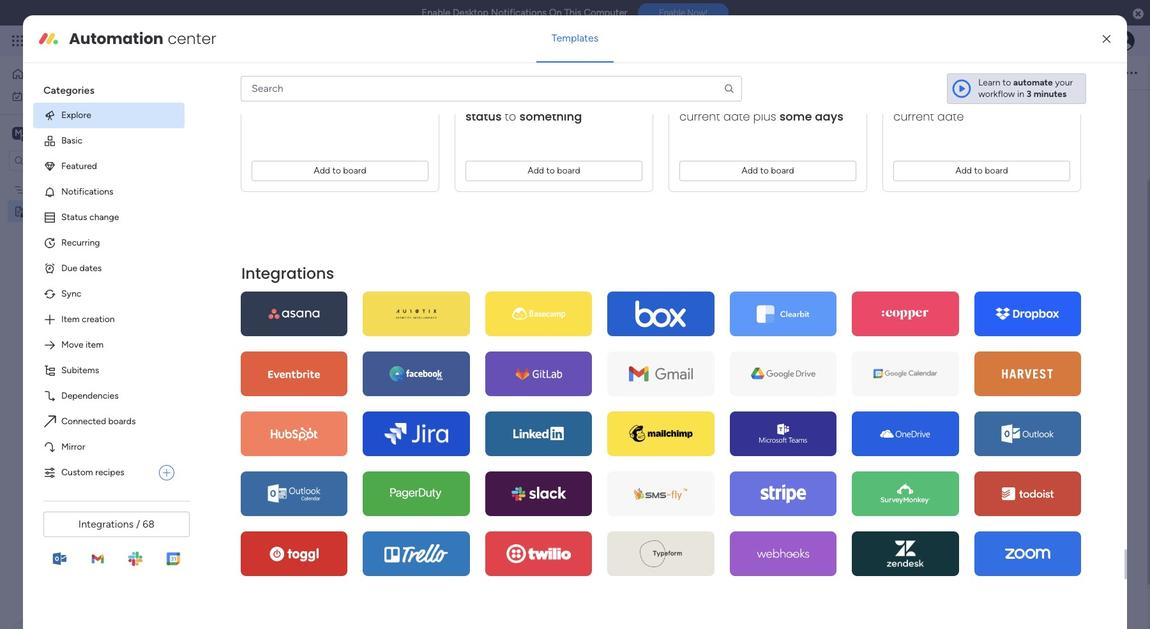 Task type: describe. For each thing, give the bounding box(es) containing it.
lottie animation image
[[0, 501, 163, 630]]

3 minutes
[[1027, 89, 1067, 100]]

item creation option
[[33, 307, 185, 333]]

kendall parks image
[[1114, 31, 1135, 51]]

to current date plus
[[680, 91, 834, 124]]

normal text
[[316, 67, 363, 78]]

categories
[[43, 84, 94, 96]]

basic
[[61, 135, 82, 146]]

computer
[[584, 7, 628, 19]]

0 horizontal spatial 📋
[[193, 177, 204, 188]]

connected
[[61, 416, 106, 427]]

3
[[1027, 89, 1032, 100]]

notes
[[30, 206, 55, 217]]

date for when
[[723, 108, 750, 124]]

style
[[543, 67, 564, 78]]

board for to current date
[[985, 165, 1008, 176]]

date for changes to
[[937, 108, 964, 124]]

0 vertical spatial the
[[260, 156, 273, 167]]

normal
[[316, 67, 345, 78]]

undo ⌘+z image
[[241, 67, 253, 79]]

current for to current date plus
[[680, 108, 720, 124]]

subitems
[[61, 365, 99, 376]]

add to board button for , change
[[466, 161, 642, 181]]

start
[[319, 91, 345, 107]]

dependencies
[[61, 391, 119, 402]]

1 image
[[465, 95, 469, 98]]

slide
[[515, 397, 536, 409]]

0 horizontal spatial for
[[246, 156, 258, 167]]

list box containing marketing plan
[[0, 176, 163, 395]]

changes for start
[[326, 74, 376, 90]]

work for monday
[[103, 33, 126, 48]]

workflow
[[978, 89, 1015, 100]]

select product image
[[11, 34, 24, 47]]

Search in workspace field
[[27, 153, 107, 168]]

to current date
[[893, 91, 1048, 124]]

move item option
[[33, 333, 185, 358]]

bulleted list image
[[469, 67, 481, 79]]

, for changes to , start
[[314, 91, 316, 107]]

explore
[[61, 110, 91, 121]]

item
[[86, 340, 103, 351]]

categories list box
[[33, 73, 195, 486]]

1 horizontal spatial ✨ priorities for the week
[[450, 282, 594, 298]]

another
[[580, 91, 626, 107]]

0 vertical spatial tasks
[[251, 177, 272, 188]]

custom
[[61, 467, 93, 478]]

0 horizontal spatial priorities
[[206, 156, 244, 167]]

board for , start
[[343, 165, 366, 176]]

my work
[[28, 90, 62, 101]]

desktop
[[453, 7, 489, 19]]

add for , start
[[314, 165, 330, 176]]

move item
[[61, 340, 103, 351]]

your
[[1055, 77, 1073, 88]]

to inside to current date
[[1037, 91, 1048, 107]]

set inside when , set
[[747, 91, 764, 107]]

sync option
[[33, 282, 185, 307]]

1 horizontal spatial priorities
[[467, 282, 518, 298]]

due
[[61, 263, 77, 274]]

minutes
[[1034, 89, 1067, 100]]

monday work management
[[57, 33, 198, 48]]

sync
[[61, 289, 81, 299]]

add for to current date
[[956, 165, 972, 176]]

changes to , change
[[528, 74, 605, 107]]

text
[[347, 67, 363, 78]]

dates
[[80, 263, 102, 274]]

home image
[[11, 68, 24, 80]]

recurring
[[61, 238, 100, 248]]

enable for enable desktop notifications on this computer
[[422, 7, 450, 19]]

deck
[[539, 397, 561, 409]]

finish for finish presentations
[[483, 307, 508, 319]]

plus
[[753, 108, 776, 124]]

some days
[[780, 108, 844, 124]]

numbered list image
[[491, 67, 502, 79]]

integrations for integrations / 68
[[78, 518, 134, 531]]

add to board button for to current date plus
[[680, 161, 856, 181]]

enable now! button
[[638, 3, 729, 23]]

due dates
[[61, 263, 102, 274]]

/
[[136, 518, 140, 531]]

explore option
[[33, 103, 185, 128]]

to inside to current date plus
[[823, 91, 834, 107]]

add to board for to current date
[[956, 165, 1008, 176]]

add to board button for to current date
[[893, 161, 1070, 181]]

when inside when , set
[[680, 74, 712, 90]]

to something
[[502, 108, 582, 124]]

automation center
[[69, 28, 216, 49]]

on
[[549, 7, 562, 19]]

item creation
[[61, 314, 115, 325]]

see plans image
[[212, 33, 223, 49]]

my
[[28, 90, 40, 101]]

presentations
[[511, 307, 573, 319]]

workspace selection element
[[12, 125, 107, 142]]

0 horizontal spatial ✨
[[193, 156, 204, 167]]

mirror option
[[33, 435, 185, 460]]

center
[[168, 28, 216, 49]]

monday
[[57, 33, 101, 48]]

templates button
[[536, 23, 614, 54]]

categories heading
[[33, 73, 185, 103]]

work for my
[[43, 90, 62, 101]]



Task type: locate. For each thing, give the bounding box(es) containing it.
3 board from the left
[[771, 165, 794, 176]]

search image
[[724, 83, 735, 94]]

0 horizontal spatial upcoming
[[206, 177, 249, 188]]

marketing
[[30, 184, 70, 195]]

dependencies option
[[33, 384, 185, 409]]

0 vertical spatial 📋
[[193, 177, 204, 188]]

0 vertical spatial change
[[533, 91, 577, 107]]

Search for a column type search field
[[241, 76, 742, 101]]

0 vertical spatial notifications
[[491, 7, 547, 19]]

,
[[314, 91, 316, 107], [528, 91, 530, 107], [742, 91, 744, 107], [956, 91, 958, 107]]

when for , change
[[466, 74, 501, 90]]

m
[[15, 127, 22, 138]]

2 changes from the left
[[540, 74, 590, 90]]

1 add from the left
[[314, 165, 330, 176]]

recipes
[[95, 467, 124, 478]]

0 horizontal spatial integrations
[[78, 518, 134, 531]]

changes to , set
[[956, 74, 1033, 107]]

workspace
[[54, 127, 105, 139]]

, inside when , set
[[742, 91, 744, 107]]

0 horizontal spatial date
[[723, 108, 750, 124]]

set up plus
[[747, 91, 764, 107]]

finish presentations
[[483, 307, 573, 319]]

1 vertical spatial finish
[[483, 418, 508, 430]]

set inside changes to , set
[[961, 91, 978, 107]]

change inside option
[[89, 212, 119, 223]]

enable left desktop at the left top
[[422, 7, 450, 19]]

3 add from the left
[[742, 165, 758, 176]]

upcoming
[[206, 177, 249, 188], [467, 347, 527, 363]]

2 board from the left
[[557, 165, 580, 176]]

1 add to board button from the left
[[252, 161, 429, 181]]

✨
[[193, 156, 204, 167], [450, 282, 464, 298]]

change up something on the top
[[533, 91, 577, 107]]

mirror
[[61, 442, 85, 453]]

automation
[[69, 28, 163, 49]]

date
[[723, 108, 750, 124], [937, 108, 964, 124]]

current inside to current date plus
[[680, 108, 720, 124]]

automation  center image
[[38, 29, 59, 49]]

subitems option
[[33, 358, 185, 384]]

0 horizontal spatial enable
[[422, 7, 450, 19]]

create
[[483, 397, 513, 409]]

1 vertical spatial priorities
[[467, 282, 518, 298]]

integrations for integrations
[[241, 263, 334, 284]]

1 horizontal spatial week
[[563, 282, 594, 298]]

custom recipes option
[[33, 460, 154, 486]]

None search field
[[241, 76, 742, 101]]

enable inside button
[[659, 8, 685, 18]]

2 add from the left
[[528, 165, 544, 176]]

some
[[780, 108, 812, 124]]

2 date from the left
[[937, 108, 964, 124]]

, for changes to , change
[[528, 91, 530, 107]]

1 current from the left
[[680, 108, 720, 124]]

1 horizontal spatial for
[[521, 282, 538, 298]]

1 vertical spatial 📋
[[450, 347, 464, 363]]

0 horizontal spatial tasks
[[251, 177, 272, 188]]

1 horizontal spatial changes
[[540, 74, 590, 90]]

to
[[379, 74, 391, 90], [593, 74, 605, 90], [1021, 74, 1033, 90], [1003, 77, 1011, 88], [823, 91, 834, 107], [1037, 91, 1048, 107], [505, 108, 516, 124], [332, 165, 341, 176], [546, 165, 555, 176], [760, 165, 769, 176], [974, 165, 983, 176]]

when
[[252, 74, 287, 90], [466, 74, 501, 90], [680, 74, 712, 90]]

layout image
[[439, 67, 451, 79]]

date left plus
[[723, 108, 750, 124]]

share
[[1084, 67, 1107, 78]]

finish left presentations
[[483, 307, 508, 319]]

style button
[[537, 62, 569, 84]]

v2 ellipsis image
[[1126, 65, 1137, 81]]

2 add to board from the left
[[528, 165, 580, 176]]

item
[[61, 314, 80, 325]]

work right monday
[[103, 33, 126, 48]]

3 , from the left
[[742, 91, 744, 107]]

4 add to board button from the left
[[893, 161, 1070, 181]]

integrations / 68
[[78, 518, 155, 531]]

current for to current date
[[893, 108, 934, 124]]

1 vertical spatial integrations
[[78, 518, 134, 531]]

to inside changes to , change
[[593, 74, 605, 90]]

3 add to board from the left
[[742, 165, 794, 176]]

main
[[29, 127, 52, 139]]

add
[[314, 165, 330, 176], [528, 165, 544, 176], [742, 165, 758, 176], [956, 165, 972, 176]]

0 horizontal spatial when
[[252, 74, 287, 90]]

status
[[466, 108, 502, 124]]

, left start
[[314, 91, 316, 107]]

1 board from the left
[[343, 165, 366, 176]]

enable now!
[[659, 8, 708, 18]]

4 , from the left
[[956, 91, 958, 107]]

enable
[[422, 7, 450, 19], [659, 8, 685, 18]]

0 horizontal spatial work
[[43, 90, 62, 101]]

2 current from the left
[[893, 108, 934, 124]]

change inside changes to , change
[[533, 91, 577, 107]]

checklist image
[[512, 67, 524, 79]]

management
[[129, 33, 198, 48]]

1 changes from the left
[[326, 74, 376, 90]]

0 horizontal spatial 📋 upcoming tasks
[[193, 177, 272, 188]]

1 horizontal spatial work
[[103, 33, 126, 48]]

recurring option
[[33, 230, 185, 256]]

0 horizontal spatial changes
[[326, 74, 376, 90]]

changes for set
[[968, 74, 1018, 90]]

1 set from the left
[[747, 91, 764, 107]]

4 add to board from the left
[[956, 165, 1008, 176]]

to inside changes to , start
[[379, 74, 391, 90]]

add to board for , change
[[528, 165, 580, 176]]

current inside to current date
[[893, 108, 934, 124]]

1 horizontal spatial 📋
[[450, 347, 464, 363]]

days
[[815, 108, 844, 124]]

changes to , start
[[314, 74, 391, 107]]

enable desktop notifications on this computer
[[422, 7, 628, 19]]

enable left now!
[[659, 8, 685, 18]]

0 horizontal spatial set
[[747, 91, 764, 107]]

0 vertical spatial week
[[276, 156, 298, 167]]

4 board from the left
[[985, 165, 1008, 176]]

1 when from the left
[[252, 74, 287, 90]]

when for , start
[[252, 74, 287, 90]]

board for to current date plus
[[771, 165, 794, 176]]

changes
[[326, 74, 376, 90], [540, 74, 590, 90], [968, 74, 1018, 90]]

change
[[533, 91, 577, 107], [89, 212, 119, 223]]

notifications up status change
[[61, 186, 113, 197]]

2 when from the left
[[466, 74, 501, 90]]

changes for change
[[540, 74, 590, 90]]

notifications inside option
[[61, 186, 113, 197]]

0 vertical spatial priorities
[[206, 156, 244, 167]]

1 vertical spatial 📋 upcoming tasks
[[450, 347, 560, 363]]

finish report
[[483, 418, 539, 430]]

3 when from the left
[[680, 74, 712, 90]]

2 horizontal spatial changes
[[968, 74, 1018, 90]]

to inside changes to , set
[[1021, 74, 1033, 90]]

1 horizontal spatial integrations
[[241, 263, 334, 284]]

4 add from the left
[[956, 165, 972, 176]]

0 vertical spatial work
[[103, 33, 126, 48]]

add for , change
[[528, 165, 544, 176]]

add to board button
[[252, 161, 429, 181], [466, 161, 642, 181], [680, 161, 856, 181], [893, 161, 1070, 181]]

finish down create
[[483, 418, 508, 430]]

the
[[260, 156, 273, 167], [541, 282, 560, 298]]

my work button
[[8, 86, 137, 106]]

changes inside changes to , set
[[968, 74, 1018, 90]]

✨ priorities for the week
[[193, 156, 298, 167], [450, 282, 594, 298]]

1 horizontal spatial the
[[541, 282, 560, 298]]

add to board for to current date plus
[[742, 165, 794, 176]]

status
[[61, 212, 87, 223]]

main workspace
[[29, 127, 105, 139]]

week
[[276, 156, 298, 167], [563, 282, 594, 298]]

enable for enable now!
[[659, 8, 685, 18]]

custom recipes
[[61, 467, 124, 478]]

templates
[[552, 32, 599, 44]]

lottie animation element
[[0, 501, 163, 630]]

plan
[[72, 184, 89, 195]]

date down changes to , set
[[937, 108, 964, 124]]

, inside changes to , set
[[956, 91, 958, 107]]

2 set from the left
[[961, 91, 978, 107]]

changes inside changes to , start
[[326, 74, 376, 90]]

, inside changes to , start
[[314, 91, 316, 107]]

notifications
[[491, 7, 547, 19], [61, 186, 113, 197]]

0 horizontal spatial week
[[276, 156, 298, 167]]

0 horizontal spatial notifications
[[61, 186, 113, 197]]

, left workflow
[[956, 91, 958, 107]]

creation
[[82, 314, 115, 325]]

0 horizontal spatial change
[[89, 212, 119, 223]]

0 vertical spatial ✨
[[193, 156, 204, 167]]

1 vertical spatial tasks
[[530, 347, 560, 363]]

connected boards
[[61, 416, 136, 427]]

private board image
[[13, 205, 26, 217]]

1 vertical spatial work
[[43, 90, 62, 101]]

date inside to current date plus
[[723, 108, 750, 124]]

1 horizontal spatial date
[[937, 108, 964, 124]]

board activity image
[[975, 65, 990, 80]]

create slide deck
[[483, 397, 561, 409]]

list box
[[0, 176, 163, 395]]

1 horizontal spatial ✨
[[450, 282, 464, 298]]

notifications left on
[[491, 7, 547, 19]]

1 horizontal spatial change
[[533, 91, 577, 107]]

, for changes to , set
[[956, 91, 958, 107]]

0 vertical spatial integrations
[[241, 263, 334, 284]]

68
[[143, 518, 155, 531]]

0 vertical spatial upcoming
[[206, 177, 249, 188]]

, right search image
[[742, 91, 744, 107]]

1 vertical spatial notifications
[[61, 186, 113, 197]]

your workflow in
[[978, 77, 1073, 100]]

move
[[61, 340, 83, 351]]

0 vertical spatial finish
[[483, 307, 508, 319]]

when , set
[[680, 74, 767, 107]]

status change
[[61, 212, 119, 223]]

📋
[[193, 177, 204, 188], [450, 347, 464, 363]]

0 horizontal spatial the
[[260, 156, 273, 167]]

, up to something
[[528, 91, 530, 107]]

2 , from the left
[[528, 91, 530, 107]]

3 add to board button from the left
[[680, 161, 856, 181]]

1 horizontal spatial 📋 upcoming tasks
[[450, 347, 560, 363]]

1 vertical spatial week
[[563, 282, 594, 298]]

for
[[246, 156, 258, 167], [521, 282, 538, 298]]

3 changes from the left
[[968, 74, 1018, 90]]

notifications option
[[33, 179, 185, 205]]

another status
[[466, 91, 626, 124]]

basic option
[[33, 128, 185, 154]]

0 horizontal spatial current
[[680, 108, 720, 124]]

featured option
[[33, 154, 185, 179]]

due dates option
[[33, 256, 185, 282]]

when left normal at the top left
[[252, 74, 287, 90]]

work inside button
[[43, 90, 62, 101]]

report
[[511, 418, 539, 430]]

1 horizontal spatial notifications
[[491, 7, 547, 19]]

integrations / 68 button
[[43, 512, 190, 538]]

board for , change
[[557, 165, 580, 176]]

1 add to board from the left
[[314, 165, 366, 176]]

2 horizontal spatial when
[[680, 74, 712, 90]]

0 vertical spatial ✨ priorities for the week
[[193, 156, 298, 167]]

1 vertical spatial upcoming
[[467, 347, 527, 363]]

now!
[[687, 8, 708, 18]]

add to board button for , start
[[252, 161, 429, 181]]

📋 upcoming tasks
[[193, 177, 272, 188], [450, 347, 560, 363]]

when up the "1" image at the top of page
[[466, 74, 501, 90]]

0 vertical spatial 📋 upcoming tasks
[[193, 177, 272, 188]]

1 finish from the top
[[483, 307, 508, 319]]

workspace image
[[12, 126, 25, 140]]

1 horizontal spatial current
[[893, 108, 934, 124]]

featured
[[61, 161, 97, 172]]

tasks
[[251, 177, 272, 188], [530, 347, 560, 363]]

1 horizontal spatial upcoming
[[467, 347, 527, 363]]

, inside changes to , change
[[528, 91, 530, 107]]

change down 'notifications' option
[[89, 212, 119, 223]]

board
[[343, 165, 366, 176], [557, 165, 580, 176], [771, 165, 794, 176], [985, 165, 1008, 176]]

1 vertical spatial for
[[521, 282, 538, 298]]

1 horizontal spatial when
[[466, 74, 501, 90]]

set left workflow
[[961, 91, 978, 107]]

1 , from the left
[[314, 91, 316, 107]]

work
[[103, 33, 126, 48], [43, 90, 62, 101]]

0 horizontal spatial ✨ priorities for the week
[[193, 156, 298, 167]]

option
[[0, 178, 163, 181]]

1 horizontal spatial set
[[961, 91, 978, 107]]

2 finish from the top
[[483, 418, 508, 430]]

mention image
[[581, 66, 594, 79]]

date inside to current date
[[937, 108, 964, 124]]

changes inside changes to , change
[[540, 74, 590, 90]]

learn
[[978, 77, 1000, 88]]

1 horizontal spatial tasks
[[530, 347, 560, 363]]

something
[[520, 108, 582, 124]]

1 horizontal spatial enable
[[659, 8, 685, 18]]

1 vertical spatial ✨ priorities for the week
[[450, 282, 594, 298]]

finish for finish report
[[483, 418, 508, 430]]

in
[[1017, 89, 1024, 100]]

1 date from the left
[[723, 108, 750, 124]]

dapulse close image
[[1133, 8, 1144, 20]]

connected boards option
[[33, 409, 185, 435]]

boards
[[108, 416, 136, 427]]

this
[[564, 7, 582, 19]]

work right my
[[43, 90, 62, 101]]

share button
[[1061, 62, 1113, 83]]

when left search image
[[680, 74, 712, 90]]

add for to current date plus
[[742, 165, 758, 176]]

add to board for , start
[[314, 165, 366, 176]]

priorities
[[206, 156, 244, 167], [467, 282, 518, 298]]

1 vertical spatial the
[[541, 282, 560, 298]]

integrations inside button
[[78, 518, 134, 531]]

1 vertical spatial ✨
[[450, 282, 464, 298]]

automate
[[1013, 77, 1053, 88]]

learn to automate
[[978, 77, 1053, 88]]

marketing plan
[[30, 184, 89, 195]]

finish
[[483, 307, 508, 319], [483, 418, 508, 430]]

status change option
[[33, 205, 185, 230]]

1 vertical spatial change
[[89, 212, 119, 223]]

0 vertical spatial for
[[246, 156, 258, 167]]

2 add to board button from the left
[[466, 161, 642, 181]]



Task type: vqa. For each thing, say whether or not it's contained in the screenshot.
Next at the bottom of page
no



